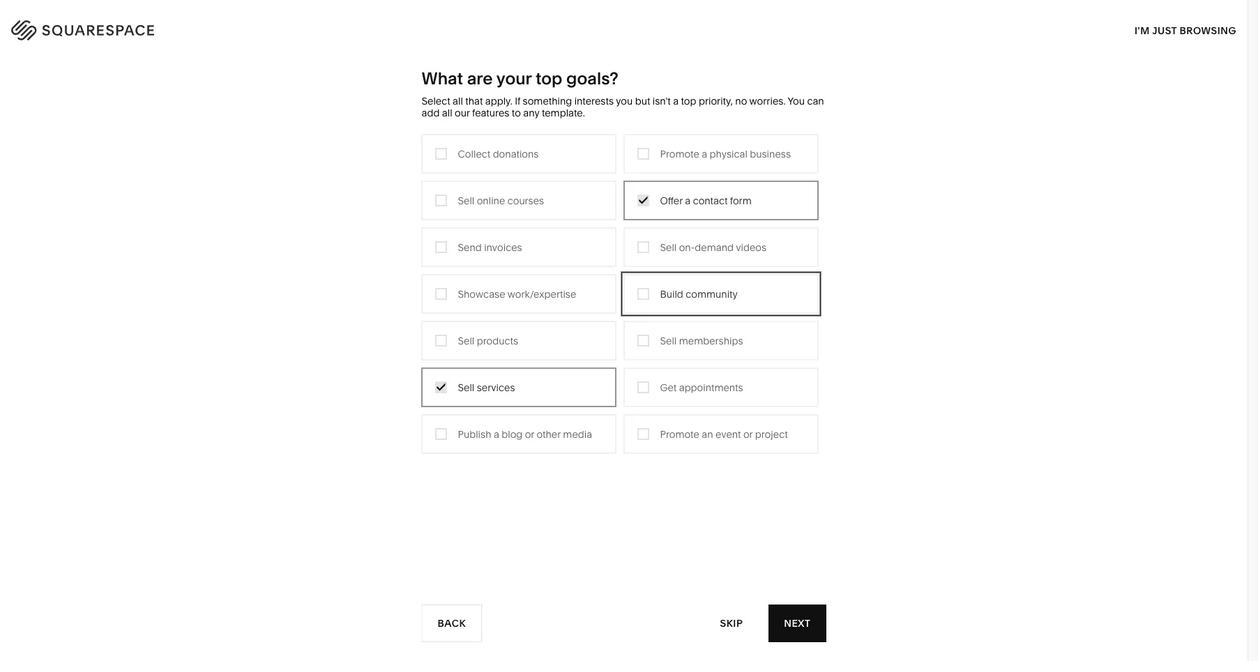 Task type: vqa. For each thing, say whether or not it's contained in the screenshot.
"Skip" button at the bottom right of the page
yes



Task type: locate. For each thing, give the bounding box(es) containing it.
back
[[438, 618, 466, 630]]

or right event in the bottom of the page
[[744, 428, 753, 440]]

i'm
[[1135, 24, 1150, 36]]

promote up home & decor
[[660, 148, 700, 160]]

sell memberships
[[660, 335, 743, 347]]

promote left an
[[660, 428, 700, 440]]

decor
[[688, 194, 717, 206]]

animals
[[691, 215, 728, 227]]

& right home
[[680, 194, 686, 206]]

real estate & properties link
[[502, 299, 625, 311]]

i'm just browsing link
[[1135, 11, 1237, 50]]

restaurants link
[[502, 215, 570, 227]]

sell left services
[[458, 382, 475, 394]]

media & podcasts link
[[502, 236, 598, 248]]

all left that
[[453, 95, 463, 107]]

travel
[[502, 194, 529, 206]]

2 or from the left
[[744, 428, 753, 440]]

1 promote from the top
[[660, 148, 700, 160]]

what are your top goals? select all that apply. if something interests you but isn't a top priority, no worries. you can add all our features to any template.
[[422, 68, 825, 119]]

sell left the products
[[458, 335, 475, 347]]

sell left memberships
[[660, 335, 677, 347]]

sell left the "on-"
[[660, 241, 677, 253]]

squarespace logo image
[[28, 17, 183, 39]]

contact
[[693, 195, 728, 207]]

if
[[515, 95, 521, 107]]

or for event
[[744, 428, 753, 440]]

get
[[660, 382, 677, 394]]

collect
[[458, 148, 491, 160]]

sell on-demand videos
[[660, 241, 767, 253]]

courses
[[508, 195, 544, 207]]

professional
[[355, 215, 411, 227]]

professional services link
[[355, 215, 466, 227]]

1 vertical spatial promote
[[660, 428, 700, 440]]

all
[[453, 95, 463, 107], [442, 107, 453, 119]]

a for promote a physical business
[[702, 148, 708, 160]]

all left "our"
[[442, 107, 453, 119]]

non-
[[419, 257, 442, 269]]

lusaka image
[[449, 477, 799, 661]]

on-
[[679, 241, 695, 253]]

interests
[[575, 95, 614, 107]]

events link
[[502, 257, 546, 269]]

sell services
[[458, 382, 515, 394]]

community
[[355, 257, 408, 269]]

select
[[422, 95, 451, 107]]

event
[[716, 428, 741, 440]]

lusaka element
[[449, 477, 799, 661]]

donations
[[493, 148, 539, 160]]

skip button
[[705, 605, 759, 643]]

or for blog
[[525, 428, 535, 440]]

in
[[1221, 22, 1231, 34]]

worries.
[[750, 95, 786, 107]]

appointments
[[679, 382, 744, 394]]

0 horizontal spatial or
[[525, 428, 535, 440]]

top
[[536, 68, 563, 88], [681, 95, 697, 107]]

a left blog
[[494, 428, 499, 440]]

showcase work/expertise
[[458, 288, 577, 300]]

a left physical
[[702, 148, 708, 160]]

showcase
[[458, 288, 506, 300]]

can
[[808, 95, 825, 107]]

&
[[680, 194, 686, 206], [682, 215, 689, 227], [533, 236, 539, 248], [410, 257, 417, 269], [555, 299, 561, 311]]

top right isn't on the top
[[681, 95, 697, 107]]

videos
[[736, 241, 767, 253]]

browsing
[[1180, 24, 1237, 36]]

& for animals
[[682, 215, 689, 227]]

home & decor link
[[649, 194, 730, 206]]

business
[[750, 148, 791, 160]]

publish a blog or other media
[[458, 428, 593, 440]]

& right nature
[[682, 215, 689, 227]]

estate
[[524, 299, 553, 311]]

promote for promote a physical business
[[660, 148, 700, 160]]

& right the media in the top left of the page
[[533, 236, 539, 248]]

1 vertical spatial top
[[681, 95, 697, 107]]

a right isn't on the top
[[673, 95, 679, 107]]

0 horizontal spatial all
[[442, 107, 453, 119]]

next button
[[769, 605, 827, 643]]

sell products
[[458, 335, 518, 347]]

1 horizontal spatial or
[[744, 428, 753, 440]]

sell for sell services
[[458, 382, 475, 394]]

what
[[422, 68, 463, 88]]

nature & animals link
[[649, 215, 742, 227]]

properties
[[564, 299, 611, 311]]

top up something at left
[[536, 68, 563, 88]]

& left non- at left top
[[410, 257, 417, 269]]

0 vertical spatial top
[[536, 68, 563, 88]]

& right estate
[[555, 299, 561, 311]]

sell
[[458, 195, 475, 207], [660, 241, 677, 253], [458, 335, 475, 347], [660, 335, 677, 347], [458, 382, 475, 394]]

a for offer a contact form
[[685, 195, 691, 207]]

podcasts
[[542, 236, 584, 248]]

to
[[512, 107, 521, 119]]

offer
[[660, 195, 683, 207]]

2 promote from the top
[[660, 428, 700, 440]]

0 vertical spatial promote
[[660, 148, 700, 160]]

sell online courses
[[458, 195, 544, 207]]

send
[[458, 241, 482, 253]]

a right offer
[[685, 195, 691, 207]]

sell for sell on-demand videos
[[660, 241, 677, 253]]

collect donations
[[458, 148, 539, 160]]

priority,
[[699, 95, 733, 107]]

promote
[[660, 148, 700, 160], [660, 428, 700, 440]]

goals?
[[567, 68, 619, 88]]

add
[[422, 107, 440, 119]]

are
[[467, 68, 493, 88]]

build community
[[660, 288, 738, 300]]

blog
[[502, 428, 523, 440]]

0 horizontal spatial top
[[536, 68, 563, 88]]

sell left online
[[458, 195, 475, 207]]

or right blog
[[525, 428, 535, 440]]

media & podcasts
[[502, 236, 584, 248]]

real estate & properties
[[502, 299, 611, 311]]

just
[[1153, 24, 1178, 36]]

& for decor
[[680, 194, 686, 206]]

fitness link
[[649, 236, 696, 248]]

features
[[472, 107, 510, 119]]

1 or from the left
[[525, 428, 535, 440]]



Task type: describe. For each thing, give the bounding box(es) containing it.
media
[[563, 428, 593, 440]]

events
[[502, 257, 532, 269]]

no
[[736, 95, 748, 107]]

real
[[502, 299, 522, 311]]

other
[[537, 428, 561, 440]]

travel link
[[502, 194, 543, 206]]

products
[[477, 335, 518, 347]]

local business
[[355, 236, 423, 248]]

log             in link
[[1198, 22, 1231, 34]]

any
[[524, 107, 540, 119]]

i'm just browsing
[[1135, 24, 1237, 36]]

nature & animals
[[649, 215, 728, 227]]

nature
[[649, 215, 680, 227]]

community & non-profits
[[355, 257, 471, 269]]

restaurants
[[502, 215, 556, 227]]

promote for promote an event or project
[[660, 428, 700, 440]]

next
[[784, 618, 811, 630]]

promote a physical business
[[660, 148, 791, 160]]

isn't
[[653, 95, 671, 107]]

fitness
[[649, 236, 682, 248]]

a for publish a blog or other media
[[494, 428, 499, 440]]

you
[[788, 95, 805, 107]]

media
[[502, 236, 531, 248]]

sell for sell products
[[458, 335, 475, 347]]

professional services
[[355, 215, 452, 227]]

sell for sell online courses
[[458, 195, 475, 207]]

online
[[477, 195, 505, 207]]

profits
[[442, 257, 471, 269]]

an
[[702, 428, 713, 440]]

offer a contact form
[[660, 195, 752, 207]]

invoices
[[484, 241, 522, 253]]

home
[[649, 194, 677, 206]]

promote an event or project
[[660, 428, 788, 440]]

& for podcasts
[[533, 236, 539, 248]]

1 horizontal spatial all
[[453, 95, 463, 107]]

business
[[382, 236, 423, 248]]

project
[[755, 428, 788, 440]]

memberships
[[679, 335, 743, 347]]

home & decor
[[649, 194, 717, 206]]

that
[[466, 95, 483, 107]]

local
[[355, 236, 379, 248]]

sell for sell memberships
[[660, 335, 677, 347]]

weddings
[[502, 278, 549, 290]]

services
[[413, 215, 452, 227]]

publish
[[458, 428, 492, 440]]

services
[[477, 382, 515, 394]]

you
[[616, 95, 633, 107]]

community & non-profits link
[[355, 257, 485, 269]]

& for non-
[[410, 257, 417, 269]]

work/expertise
[[508, 288, 577, 300]]

but
[[635, 95, 651, 107]]

your
[[497, 68, 532, 88]]

demand
[[695, 241, 734, 253]]

form
[[730, 195, 752, 207]]

log
[[1198, 22, 1218, 34]]

1 horizontal spatial top
[[681, 95, 697, 107]]

squarespace logo link
[[28, 17, 269, 39]]

skip
[[721, 618, 743, 630]]

a inside what are your top goals? select all that apply. if something interests you but isn't a top priority, no worries. you can add all our features to any template.
[[673, 95, 679, 107]]

physical
[[710, 148, 748, 160]]

template.
[[542, 107, 585, 119]]

back button
[[422, 605, 482, 643]]

something
[[523, 95, 572, 107]]

log             in
[[1198, 22, 1231, 34]]

our
[[455, 107, 470, 119]]

local business link
[[355, 236, 437, 248]]

send invoices
[[458, 241, 522, 253]]

community
[[686, 288, 738, 300]]



